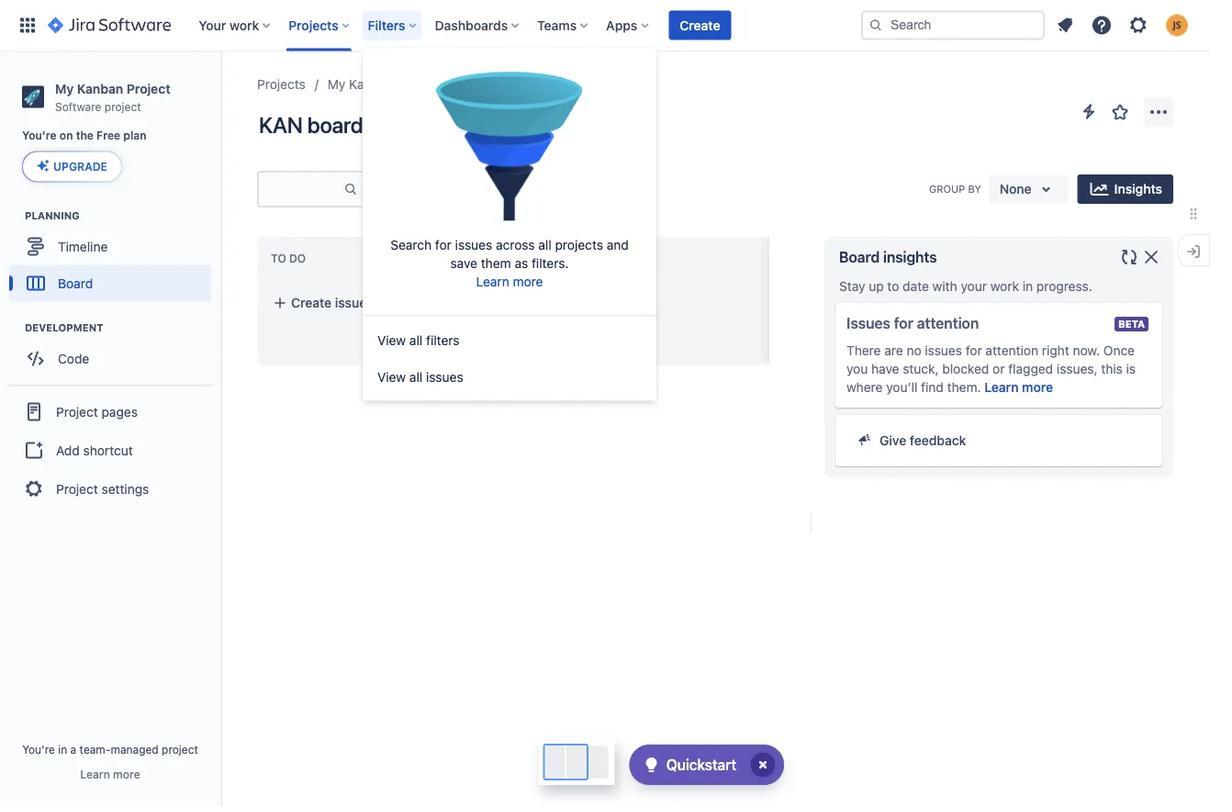 Task type: describe. For each thing, give the bounding box(es) containing it.
apps
[[606, 17, 638, 33]]

insights
[[884, 248, 937, 266]]

do
[[289, 252, 306, 265]]

kanban for my kanban project
[[349, 77, 394, 92]]

feedback icon image
[[858, 433, 873, 447]]

an image showing that the apps dropdown menu is empty image
[[436, 53, 583, 235]]

teams
[[538, 17, 577, 33]]

feedback
[[910, 433, 967, 448]]

none
[[1000, 181, 1032, 197]]

upgrade button
[[23, 152, 121, 181]]

save
[[451, 255, 478, 270]]

view for view all filters
[[378, 332, 406, 348]]

settings image
[[1128, 14, 1150, 36]]

board for board
[[58, 276, 93, 291]]

learn more link
[[476, 274, 543, 289]]

for inside there are no issues for attention right now. once you have stuck, blocked or flagged issues, this is where you'll find them.
[[966, 343, 983, 358]]

issues,
[[1057, 361, 1098, 377]]

insights
[[1115, 181, 1163, 197]]

across
[[496, 237, 535, 252]]

kanban for my kanban project software project
[[77, 81, 123, 96]]

development image
[[3, 316, 25, 338]]

you're for you're in a team-managed project
[[22, 743, 55, 756]]

stay
[[840, 279, 866, 294]]

development group
[[9, 320, 220, 382]]

there are no issues for attention right now. once you have stuck, blocked or flagged issues, this is where you'll find them.
[[847, 343, 1136, 395]]

insights image
[[1089, 178, 1111, 200]]

development
[[25, 321, 103, 333]]

dashboards
[[435, 17, 508, 33]]

projects for projects dropdown button
[[289, 17, 339, 33]]

kan
[[259, 112, 303, 138]]

issues for search for issues across all projects and save them as filters. learn more
[[455, 237, 493, 252]]

sidebar navigation image
[[200, 73, 241, 110]]

my kanban project
[[328, 77, 439, 92]]

with
[[933, 279, 958, 294]]

all inside search for issues across all projects and save them as filters. learn more
[[539, 237, 552, 252]]

your
[[199, 17, 226, 33]]

Search this board text field
[[259, 173, 344, 206]]

plan
[[123, 129, 147, 142]]

now.
[[1073, 343, 1101, 358]]

project up add
[[56, 404, 98, 419]]

more image
[[1148, 101, 1170, 123]]

create for create issue
[[291, 295, 332, 311]]

apps button
[[601, 11, 656, 40]]

have
[[872, 361, 900, 377]]

automations menu button icon image
[[1079, 101, 1101, 123]]

1 vertical spatial learn more button
[[80, 767, 140, 782]]

more inside board insights dialog
[[1023, 380, 1054, 395]]

is
[[1127, 361, 1136, 377]]

work inside "popup button"
[[230, 17, 259, 33]]

planning group
[[9, 208, 220, 307]]

my kanban project software project
[[55, 81, 170, 113]]

on
[[60, 129, 73, 142]]

1 vertical spatial in
[[58, 743, 67, 756]]

the
[[76, 129, 94, 142]]

appswitcher icon image
[[17, 14, 39, 36]]

code link
[[9, 340, 211, 377]]

to
[[888, 279, 900, 294]]

issue
[[335, 295, 367, 311]]

issues
[[847, 315, 891, 332]]

teams button
[[532, 11, 595, 40]]

group containing project pages
[[7, 384, 213, 515]]

create button
[[669, 11, 732, 40]]

timeline link
[[9, 228, 211, 265]]

filters button
[[363, 11, 424, 40]]

your profile and settings image
[[1167, 14, 1189, 36]]

find
[[922, 380, 944, 395]]

group by
[[930, 183, 982, 195]]

my for my kanban project software project
[[55, 81, 74, 96]]

search
[[391, 237, 432, 252]]

learn more for the top learn more button
[[985, 380, 1054, 395]]

there
[[847, 343, 881, 358]]

planning image
[[3, 204, 25, 226]]

invite
[[461, 182, 494, 197]]

close insights panel image
[[1141, 246, 1163, 268]]

stay up to date with your work in progress.
[[840, 279, 1093, 294]]

them.
[[948, 380, 982, 395]]

learn more for bottommost learn more button
[[80, 768, 140, 781]]

are
[[885, 343, 904, 358]]

project inside my kanban project software project
[[105, 100, 141, 113]]

in
[[530, 252, 542, 265]]

or
[[993, 361, 1005, 377]]

once
[[1104, 343, 1135, 358]]

code
[[58, 351, 89, 366]]

search image
[[869, 18, 884, 33]]

view for view all issues
[[378, 369, 406, 384]]

attention inside there are no issues for attention right now. once you have stuck, blocked or flagged issues, this is where you'll find them.
[[986, 343, 1039, 358]]

progress
[[545, 252, 604, 265]]

you're on the free plan
[[22, 129, 147, 142]]

by
[[969, 183, 982, 195]]

create issue
[[291, 295, 367, 311]]

you're in a team-managed project
[[22, 743, 198, 756]]

for for search
[[435, 237, 452, 252]]

projects link
[[257, 73, 306, 96]]

1 vertical spatial project
[[162, 743, 198, 756]]

check image
[[641, 754, 663, 776]]

software
[[55, 100, 101, 113]]

project settings link
[[7, 469, 213, 509]]

dashboards button
[[430, 11, 527, 40]]

your work button
[[193, 11, 278, 40]]

give feedback
[[880, 433, 967, 448]]

pages
[[102, 404, 138, 419]]



Task type: locate. For each thing, give the bounding box(es) containing it.
beta
[[1119, 318, 1146, 330]]

0 vertical spatial more
[[513, 274, 543, 289]]

project
[[397, 77, 439, 92], [127, 81, 170, 96], [56, 404, 98, 419], [56, 481, 98, 496]]

0 horizontal spatial learn
[[80, 768, 110, 781]]

you
[[847, 361, 868, 377]]

1 vertical spatial for
[[894, 315, 914, 332]]

issues down filters
[[426, 369, 464, 384]]

issues inside view all issues "link"
[[426, 369, 464, 384]]

primary element
[[11, 0, 862, 51]]

view all issues
[[378, 369, 464, 384]]

upgrade
[[53, 160, 107, 173]]

project pages link
[[7, 392, 213, 432]]

in progress
[[530, 252, 604, 265]]

1 horizontal spatial more
[[513, 274, 543, 289]]

0 horizontal spatial learn more
[[80, 768, 140, 781]]

1 view from the top
[[378, 332, 406, 348]]

1 horizontal spatial attention
[[986, 343, 1039, 358]]

dismiss quickstart image
[[749, 751, 778, 780]]

for up "save"
[[435, 237, 452, 252]]

for up are
[[894, 315, 914, 332]]

projects inside dropdown button
[[289, 17, 339, 33]]

project down add
[[56, 481, 98, 496]]

in left progress.
[[1023, 279, 1034, 294]]

1 vertical spatial learn
[[985, 380, 1019, 395]]

shortcut
[[83, 443, 133, 458]]

learn for bottommost learn more button
[[80, 768, 110, 781]]

all left filters
[[410, 332, 423, 348]]

0 vertical spatial board
[[840, 248, 880, 266]]

you're
[[22, 129, 57, 142], [22, 743, 55, 756]]

1 vertical spatial you're
[[22, 743, 55, 756]]

learn more button down 'you're in a team-managed project'
[[80, 767, 140, 782]]

0 vertical spatial you're
[[22, 129, 57, 142]]

blocked
[[943, 361, 990, 377]]

board inside the 'planning' group
[[58, 276, 93, 291]]

1 horizontal spatial board
[[840, 248, 880, 266]]

1 vertical spatial board
[[58, 276, 93, 291]]

0 vertical spatial learn
[[476, 274, 510, 289]]

more down managed
[[113, 768, 140, 781]]

1 vertical spatial more
[[1023, 380, 1054, 395]]

view all filters
[[378, 332, 460, 348]]

project right managed
[[162, 743, 198, 756]]

1 vertical spatial create
[[291, 295, 332, 311]]

my up board
[[328, 77, 346, 92]]

in inside dialog
[[1023, 279, 1034, 294]]

0 vertical spatial issues
[[455, 237, 493, 252]]

all for filters
[[410, 332, 423, 348]]

create right apps dropdown button on the top of the page
[[680, 17, 721, 33]]

more inside search for issues across all projects and save them as filters. learn more
[[513, 274, 543, 289]]

0 vertical spatial projects
[[289, 17, 339, 33]]

add shortcut button
[[7, 432, 213, 469]]

projects up projects link
[[289, 17, 339, 33]]

learn down "them"
[[476, 274, 510, 289]]

quickstart
[[667, 757, 737, 774]]

right
[[1043, 343, 1070, 358]]

more down as
[[513, 274, 543, 289]]

project settings
[[56, 481, 149, 496]]

issues up "save"
[[455, 237, 493, 252]]

insights button
[[1078, 175, 1174, 204]]

view all filters link
[[363, 322, 657, 359]]

invite button
[[423, 173, 511, 206]]

work right your
[[991, 279, 1020, 294]]

1 horizontal spatial create
[[680, 17, 721, 33]]

to do
[[271, 252, 306, 265]]

0 horizontal spatial project
[[105, 100, 141, 113]]

0 vertical spatial in
[[1023, 279, 1034, 294]]

attention down with
[[917, 315, 979, 332]]

0 horizontal spatial kanban
[[77, 81, 123, 96]]

kan board
[[259, 112, 363, 138]]

your
[[961, 279, 988, 294]]

1 vertical spatial view
[[378, 369, 406, 384]]

filters
[[426, 332, 460, 348]]

banner containing your work
[[0, 0, 1211, 51]]

0 horizontal spatial create
[[291, 295, 332, 311]]

jira software image
[[48, 14, 171, 36], [48, 14, 171, 36]]

filters
[[368, 17, 406, 33]]

my up software at the top of page
[[55, 81, 74, 96]]

refresh insights panel image
[[1119, 246, 1141, 268]]

all up in
[[539, 237, 552, 252]]

projects
[[555, 237, 604, 252]]

board inside dialog
[[840, 248, 880, 266]]

project inside my kanban project software project
[[127, 81, 170, 96]]

planning
[[25, 209, 80, 221]]

2 vertical spatial learn
[[80, 768, 110, 781]]

2 vertical spatial all
[[410, 369, 423, 384]]

issues for attention
[[847, 315, 979, 332]]

create for create
[[680, 17, 721, 33]]

0 vertical spatial create
[[680, 17, 721, 33]]

board link
[[9, 265, 211, 302]]

attention
[[917, 315, 979, 332], [986, 343, 1039, 358]]

projects button
[[283, 11, 357, 40]]

as
[[515, 255, 528, 270]]

1 vertical spatial learn more
[[80, 768, 140, 781]]

learn for the top learn more button
[[985, 380, 1019, 395]]

for for issues
[[894, 315, 914, 332]]

0 horizontal spatial for
[[435, 237, 452, 252]]

view inside "link"
[[378, 369, 406, 384]]

0 horizontal spatial work
[[230, 17, 259, 33]]

where
[[847, 380, 883, 395]]

my for my kanban project
[[328, 77, 346, 92]]

quickstart button
[[630, 745, 785, 785]]

1 vertical spatial all
[[410, 332, 423, 348]]

learn more button down flagged
[[985, 378, 1054, 397]]

0 vertical spatial learn more
[[985, 380, 1054, 395]]

kanban up board
[[349, 77, 394, 92]]

team-
[[80, 743, 111, 756]]

and
[[607, 237, 629, 252]]

1 horizontal spatial learn more
[[985, 380, 1054, 395]]

issues for view all issues
[[426, 369, 464, 384]]

search for issues across all projects and save them as filters. learn more
[[391, 237, 629, 289]]

managed
[[111, 743, 159, 756]]

progress.
[[1037, 279, 1093, 294]]

2 you're from the top
[[22, 743, 55, 756]]

you're left on
[[22, 129, 57, 142]]

0 vertical spatial learn more button
[[985, 378, 1054, 397]]

1 vertical spatial projects
[[257, 77, 306, 92]]

project up plan
[[105, 100, 141, 113]]

create left issue
[[291, 295, 332, 311]]

1 horizontal spatial learn more button
[[985, 378, 1054, 397]]

you're for you're on the free plan
[[22, 129, 57, 142]]

add shortcut
[[56, 443, 133, 458]]

0 vertical spatial all
[[539, 237, 552, 252]]

1 horizontal spatial my
[[328, 77, 346, 92]]

work right "your"
[[230, 17, 259, 33]]

work inside board insights dialog
[[991, 279, 1020, 294]]

1 vertical spatial work
[[991, 279, 1020, 294]]

project
[[105, 100, 141, 113], [162, 743, 198, 756]]

1 horizontal spatial for
[[894, 315, 914, 332]]

0 horizontal spatial my
[[55, 81, 74, 96]]

1 horizontal spatial in
[[1023, 279, 1034, 294]]

star kan board image
[[1110, 101, 1132, 123]]

1 you're from the top
[[22, 129, 57, 142]]

none button
[[989, 175, 1069, 204]]

0 horizontal spatial attention
[[917, 315, 979, 332]]

Search field
[[862, 11, 1045, 40]]

settings
[[102, 481, 149, 496]]

learn more down flagged
[[985, 380, 1054, 395]]

view down view all filters on the left
[[378, 369, 406, 384]]

view down create issue button
[[378, 332, 406, 348]]

view all issues link
[[363, 359, 657, 395]]

more down flagged
[[1023, 380, 1054, 395]]

for inside search for issues across all projects and save them as filters. learn more
[[435, 237, 452, 252]]

you're left a
[[22, 743, 55, 756]]

group
[[7, 384, 213, 515]]

0 vertical spatial work
[[230, 17, 259, 33]]

this
[[1102, 361, 1123, 377]]

banner
[[0, 0, 1211, 51]]

help image
[[1091, 14, 1113, 36]]

2 vertical spatial more
[[113, 768, 140, 781]]

attention up or
[[986, 343, 1039, 358]]

create inside primary element
[[680, 17, 721, 33]]

0 horizontal spatial in
[[58, 743, 67, 756]]

issues inside search for issues across all projects and save them as filters. learn more
[[455, 237, 493, 252]]

more
[[513, 274, 543, 289], [1023, 380, 1054, 395], [113, 768, 140, 781]]

you'll
[[887, 380, 918, 395]]

projects up 'kan'
[[257, 77, 306, 92]]

issues up the blocked
[[925, 343, 963, 358]]

filters.
[[532, 255, 569, 270]]

no
[[907, 343, 922, 358]]

board for board insights
[[840, 248, 880, 266]]

projects
[[289, 17, 339, 33], [257, 77, 306, 92]]

learn down or
[[985, 380, 1019, 395]]

learn inside search for issues across all projects and save them as filters. learn more
[[476, 274, 510, 289]]

board
[[307, 112, 363, 138]]

1 vertical spatial issues
[[925, 343, 963, 358]]

give
[[880, 433, 907, 448]]

board insights dialog
[[825, 237, 1174, 478]]

1 horizontal spatial kanban
[[349, 77, 394, 92]]

1 vertical spatial attention
[[986, 343, 1039, 358]]

issues inside there are no issues for attention right now. once you have stuck, blocked or flagged issues, this is where you'll find them.
[[925, 343, 963, 358]]

group
[[930, 183, 966, 195]]

2 vertical spatial issues
[[426, 369, 464, 384]]

0 horizontal spatial more
[[113, 768, 140, 781]]

give feedback button
[[847, 426, 1152, 456]]

learn inside board insights dialog
[[985, 380, 1019, 395]]

project up plan
[[127, 81, 170, 96]]

my inside my kanban project software project
[[55, 81, 74, 96]]

1 horizontal spatial project
[[162, 743, 198, 756]]

all
[[539, 237, 552, 252], [410, 332, 423, 348], [410, 369, 423, 384]]

all inside "link"
[[410, 369, 423, 384]]

notifications image
[[1055, 14, 1077, 36]]

1 horizontal spatial learn
[[476, 274, 510, 289]]

add
[[56, 443, 80, 458]]

stuck,
[[903, 361, 939, 377]]

0 horizontal spatial board
[[58, 276, 93, 291]]

board up stay
[[840, 248, 880, 266]]

for up the blocked
[[966, 343, 983, 358]]

kanban inside my kanban project software project
[[77, 81, 123, 96]]

learn down team-
[[80, 768, 110, 781]]

in left a
[[58, 743, 67, 756]]

0 vertical spatial attention
[[917, 315, 979, 332]]

0 horizontal spatial learn more button
[[80, 767, 140, 782]]

2 horizontal spatial learn
[[985, 380, 1019, 395]]

kanban up software at the top of page
[[77, 81, 123, 96]]

learn more down 'you're in a team-managed project'
[[80, 768, 140, 781]]

free
[[97, 129, 120, 142]]

1 horizontal spatial work
[[991, 279, 1020, 294]]

to
[[271, 252, 286, 265]]

learn more inside board insights dialog
[[985, 380, 1054, 395]]

project down primary element
[[397, 77, 439, 92]]

learn more button
[[985, 378, 1054, 397], [80, 767, 140, 782]]

0 vertical spatial view
[[378, 332, 406, 348]]

0 vertical spatial project
[[105, 100, 141, 113]]

up
[[869, 279, 884, 294]]

2 view from the top
[[378, 369, 406, 384]]

all for issues
[[410, 369, 423, 384]]

projects for projects link
[[257, 77, 306, 92]]

a
[[70, 743, 76, 756]]

2 horizontal spatial more
[[1023, 380, 1054, 395]]

my kanban project link
[[328, 73, 439, 96]]

2 vertical spatial for
[[966, 343, 983, 358]]

0 vertical spatial for
[[435, 237, 452, 252]]

view
[[378, 332, 406, 348], [378, 369, 406, 384]]

create issue button
[[262, 287, 501, 320]]

all down view all filters on the left
[[410, 369, 423, 384]]

date
[[903, 279, 930, 294]]

2 horizontal spatial for
[[966, 343, 983, 358]]

in
[[1023, 279, 1034, 294], [58, 743, 67, 756]]

board down timeline
[[58, 276, 93, 291]]



Task type: vqa. For each thing, say whether or not it's contained in the screenshot.
Emoji icon
no



